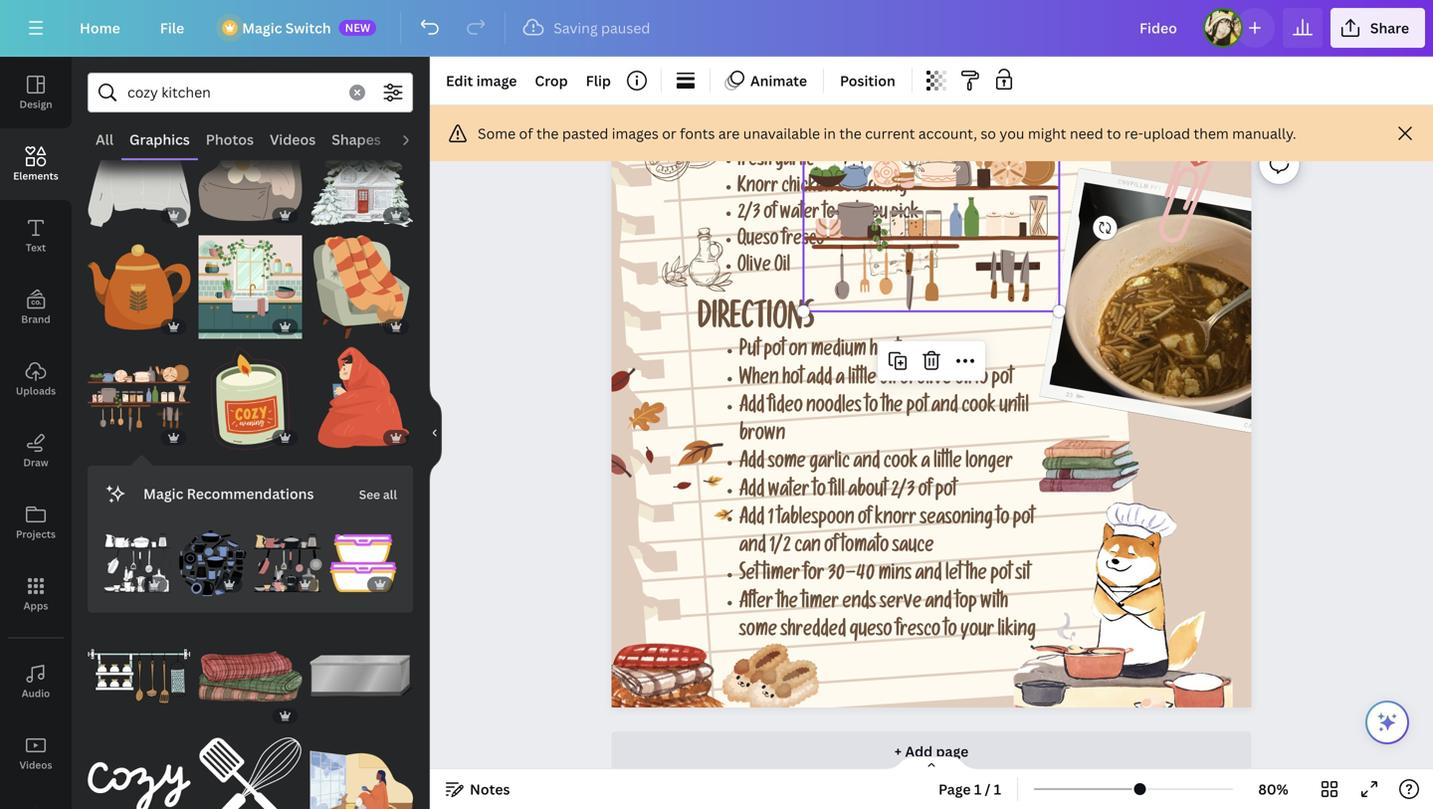 Task type: vqa. For each thing, say whether or not it's contained in the screenshot.
the Canva Assistant IMAGE on the right of page
yes



Task type: describe. For each thing, give the bounding box(es) containing it.
edit image
[[446, 71, 517, 90]]

queso
[[850, 622, 892, 643]]

magic for magic recommendations
[[143, 484, 183, 503]]

watercolor cozy  winter house image
[[310, 124, 413, 228]]

stainless steel kitchen counter image
[[310, 625, 413, 728]]

top
[[956, 594, 977, 615]]

fresh
[[738, 152, 772, 172]]

magic switch
[[242, 18, 331, 37]]

a boy drinking a beverage while wrapped in an orange blanket image
[[310, 347, 413, 450]]

/
[[985, 780, 991, 799]]

all
[[383, 486, 397, 503]]

upload
[[1144, 124, 1190, 143]]

are
[[718, 124, 740, 143]]

and left let
[[915, 566, 942, 587]]

sit
[[1016, 566, 1031, 587]]

directions
[[698, 306, 814, 339]]

show pages image
[[884, 755, 979, 771]]

Search elements search field
[[127, 74, 337, 111]]

your
[[961, 622, 994, 643]]

projects
[[16, 528, 56, 541]]

with
[[981, 594, 1008, 615]]

position
[[840, 71, 896, 90]]

0 vertical spatial some
[[768, 454, 806, 475]]

0 horizontal spatial timer
[[763, 566, 800, 587]]

images
[[612, 124, 659, 143]]

0 vertical spatial audio button
[[389, 120, 445, 158]]

pot left on
[[764, 342, 785, 363]]

liking
[[998, 622, 1036, 643]]

crop button
[[527, 65, 576, 97]]

Design title text field
[[1124, 8, 1195, 48]]

page 1 / 1
[[939, 780, 1001, 799]]

home
[[80, 18, 120, 37]]

magic recommendations
[[143, 484, 314, 503]]

unavailable
[[743, 124, 820, 143]]

position button
[[832, 65, 904, 97]]

re-
[[1125, 124, 1144, 143]]

fresco inside knorr chicken seasoning 2/3 of water to pot you pick queso fresco olive oil
[[782, 232, 825, 252]]

on
[[789, 342, 807, 363]]

page
[[936, 742, 969, 761]]

of right can
[[824, 538, 838, 559]]

apps button
[[0, 558, 72, 630]]

to left fill
[[813, 482, 826, 503]]

uploads
[[16, 384, 56, 398]]

them
[[1194, 124, 1229, 143]]

armchair with blanket. cozy modern furniture in hygge style image
[[310, 236, 413, 339]]

design
[[19, 98, 52, 111]]

all
[[96, 130, 114, 149]]

water inside put pot on medium heat when hot add a little bit of olive oil to pot add fideo noodles to the pot and cook until brown add some garlic and cook a little longer add water to fill about 2/3 of pot add 1 tablespoon of knorr seasoning to pot and 1/2 can of tomato sauce set timer for 30-40 mins and let the pot sit after the timer ends serve and top with some shredded queso fresco to your liking
[[768, 482, 809, 503]]

sauce
[[892, 538, 934, 559]]

text button
[[0, 200, 72, 272]]

edit image button
[[438, 65, 525, 97]]

add
[[807, 370, 832, 391]]

apps
[[24, 599, 48, 613]]

mins
[[879, 566, 912, 587]]

some of the pasted images or fonts are unavailable in the current account, so you might need to re-upload them manually.
[[478, 124, 1297, 143]]

and left the top on the bottom of page
[[925, 594, 952, 615]]

cozy beanbag with flower cushion illustration image
[[199, 124, 302, 228]]

1 vertical spatial some
[[739, 622, 777, 643]]

file button
[[144, 8, 200, 48]]

to down the longer
[[997, 510, 1010, 531]]

the right in
[[839, 124, 862, 143]]

elements
[[13, 169, 58, 183]]

share
[[1370, 18, 1409, 37]]

the left pasted
[[536, 124, 559, 143]]

saving paused
[[554, 18, 650, 37]]

flip button
[[578, 65, 619, 97]]

new
[[345, 20, 370, 35]]

set
[[739, 566, 759, 587]]

side panel tab list
[[0, 57, 72, 809]]

graphics
[[129, 130, 190, 149]]

knorr
[[875, 510, 917, 531]]

1 horizontal spatial 1
[[974, 780, 982, 799]]

patterned coffee pot. cozy cute kitchen utensils.teapot. hygge style house image
[[88, 236, 191, 339]]

see
[[359, 486, 380, 503]]

tomato
[[841, 538, 889, 559]]

medium
[[811, 342, 866, 363]]

olive
[[738, 258, 771, 278]]

put
[[739, 342, 760, 363]]

can
[[794, 538, 821, 559]]

brown
[[739, 426, 786, 447]]

pot inside knorr chicken seasoning 2/3 of water to pot you pick queso fresco olive oil
[[839, 205, 859, 225]]

1 horizontal spatial timer
[[802, 594, 839, 615]]

kitchen with window image
[[199, 236, 302, 339]]

audio inside side panel tab list
[[22, 687, 50, 700]]

put pot on medium heat when hot add a little bit of olive oil to pot add fideo noodles to the pot and cook until brown add some garlic and cook a little longer add water to fill about 2/3 of pot add 1 tablespoon of knorr seasoning to pot and 1/2 can of tomato sauce set timer for 30-40 mins and let the pot sit after the timer ends serve and top with some shredded queso fresco to your liking
[[739, 342, 1036, 643]]

longer
[[966, 454, 1013, 475]]

when
[[739, 370, 779, 391]]

0 vertical spatial you
[[1000, 124, 1025, 143]]

so
[[981, 124, 996, 143]]

2/3 inside knorr chicken seasoning 2/3 of water to pot you pick queso fresco olive oil
[[738, 205, 761, 225]]

about
[[848, 482, 887, 503]]

photos
[[206, 130, 254, 149]]

heat
[[870, 342, 900, 363]]

main menu bar
[[0, 0, 1433, 57]]

hot
[[782, 370, 804, 391]]

seasoning inside knorr chicken seasoning 2/3 of water to pot you pick queso fresco olive oil
[[837, 179, 907, 199]]

design button
[[0, 57, 72, 128]]

0 vertical spatial garlic
[[775, 152, 814, 172]]

1 vertical spatial a
[[921, 454, 930, 475]]

and down olive
[[932, 398, 958, 419]]

knorr
[[738, 179, 778, 199]]

and left 1/2
[[739, 538, 766, 559]]

in
[[824, 124, 836, 143]]

1 inside put pot on medium heat when hot add a little bit of olive oil to pot add fideo noodles to the pot and cook until brown add some garlic and cook a little longer add water to fill about 2/3 of pot add 1 tablespoon of knorr seasoning to pot and 1/2 can of tomato sauce set timer for 30-40 mins and let the pot sit after the timer ends serve and top with some shredded queso fresco to your liking
[[768, 510, 774, 531]]

seasoning inside put pot on medium heat when hot add a little bit of olive oil to pot add fideo noodles to the pot and cook until brown add some garlic and cook a little longer add water to fill about 2/3 of pot add 1 tablespoon of knorr seasoning to pot and 1/2 can of tomato sauce set timer for 30-40 mins and let the pot sit after the timer ends serve and top with some shredded queso fresco to your liking
[[920, 510, 993, 531]]

fideo
[[768, 398, 803, 419]]

+
[[895, 742, 902, 761]]

paused
[[601, 18, 650, 37]]

notes button
[[438, 773, 518, 805]]

0 horizontal spatial little
[[848, 370, 877, 391]]

and up about
[[853, 454, 880, 475]]



Task type: locate. For each thing, give the bounding box(es) containing it.
pot down olive
[[906, 398, 928, 419]]

1
[[768, 510, 774, 531], [974, 780, 982, 799], [994, 780, 1001, 799]]

1 right /
[[994, 780, 1001, 799]]

gray cozy cardigan knit image
[[88, 124, 191, 228]]

audio down the apps
[[22, 687, 50, 700]]

tablespoon
[[777, 510, 855, 531]]

pot left sit
[[991, 566, 1012, 587]]

0 horizontal spatial audio
[[22, 687, 50, 700]]

shredded
[[781, 622, 846, 643]]

cook up about
[[884, 454, 918, 475]]

animate button
[[719, 65, 815, 97]]

group
[[88, 124, 191, 228], [199, 124, 302, 228], [310, 124, 413, 228], [88, 224, 191, 339], [199, 224, 302, 339], [310, 224, 413, 339], [88, 335, 191, 450], [199, 335, 302, 450], [310, 335, 413, 450], [104, 518, 171, 597], [179, 518, 246, 597], [254, 518, 322, 597], [330, 518, 397, 597], [88, 625, 191, 728], [199, 625, 302, 728], [310, 625, 413, 728], [199, 724, 302, 809], [310, 736, 413, 809]]

bit
[[880, 370, 897, 391]]

of right "bit"
[[900, 370, 914, 391]]

of up queso
[[764, 205, 777, 225]]

comic kitchen rack with utensils illustration image
[[88, 625, 191, 728]]

until
[[999, 398, 1029, 419]]

pot right about
[[935, 482, 957, 503]]

videos
[[270, 130, 316, 149], [19, 758, 52, 772]]

of right some
[[519, 124, 533, 143]]

pot up sit
[[1013, 510, 1035, 531]]

garlic inside put pot on medium heat when hot add a little bit of olive oil to pot add fideo noodles to the pot and cook until brown add some garlic and cook a little longer add water to fill about 2/3 of pot add 1 tablespoon of knorr seasoning to pot and 1/2 can of tomato sauce set timer for 30-40 mins and let the pot sit after the timer ends serve and top with some shredded queso fresco to your liking
[[809, 454, 850, 475]]

kitchen shelves illustration image
[[88, 347, 191, 450]]

photos button
[[198, 120, 262, 158]]

magic for magic switch
[[242, 18, 282, 37]]

notes
[[470, 780, 510, 799]]

seasoning up pick
[[837, 179, 907, 199]]

videos button
[[262, 120, 324, 158], [0, 718, 72, 789]]

pot up until
[[992, 370, 1013, 391]]

little
[[848, 370, 877, 391], [934, 454, 962, 475]]

1 horizontal spatial 2/3
[[891, 482, 915, 503]]

for
[[804, 566, 824, 587]]

pot
[[839, 205, 859, 225], [764, 342, 785, 363], [992, 370, 1013, 391], [906, 398, 928, 419], [935, 482, 957, 503], [1013, 510, 1035, 531], [991, 566, 1012, 587]]

magic up the kitchen tools illustration image
[[143, 484, 183, 503]]

cozy evening candle sticker image
[[199, 347, 302, 450]]

1 vertical spatial water
[[768, 482, 809, 503]]

crop
[[535, 71, 568, 90]]

fill
[[829, 482, 845, 503]]

to down chicken
[[823, 205, 835, 225]]

0 vertical spatial seasoning
[[837, 179, 907, 199]]

seasoning
[[837, 179, 907, 199], [920, 510, 993, 531]]

of up tomato
[[858, 510, 871, 531]]

water inside knorr chicken seasoning 2/3 of water to pot you pick queso fresco olive oil
[[780, 205, 820, 225]]

0 vertical spatial audio
[[397, 130, 437, 149]]

timer down 1/2
[[763, 566, 800, 587]]

animate
[[750, 71, 807, 90]]

0 horizontal spatial videos button
[[0, 718, 72, 789]]

1 horizontal spatial little
[[934, 454, 962, 475]]

let
[[946, 566, 962, 587]]

brand button
[[0, 272, 72, 343]]

1 vertical spatial little
[[934, 454, 962, 475]]

1 horizontal spatial videos
[[270, 130, 316, 149]]

a left the longer
[[921, 454, 930, 475]]

to inside knorr chicken seasoning 2/3 of water to pot you pick queso fresco olive oil
[[823, 205, 835, 225]]

kitchen tools illustration image
[[104, 530, 171, 597]]

0 vertical spatial magic
[[242, 18, 282, 37]]

shapes button
[[324, 120, 389, 158]]

cook down oil
[[962, 398, 996, 419]]

garlic up fill
[[809, 454, 850, 475]]

1 horizontal spatial audio button
[[389, 120, 445, 158]]

file
[[160, 18, 184, 37]]

some down brown
[[768, 454, 806, 475]]

ends
[[842, 594, 876, 615]]

of right about
[[918, 482, 932, 503]]

to left the "your"
[[944, 622, 957, 643]]

might
[[1028, 124, 1067, 143]]

0 horizontal spatial seasoning
[[837, 179, 907, 199]]

80%
[[1258, 780, 1289, 799]]

olive
[[917, 370, 952, 391]]

saving
[[554, 18, 598, 37]]

pasted
[[562, 124, 609, 143]]

2 horizontal spatial 1
[[994, 780, 1001, 799]]

1/2
[[770, 538, 791, 559]]

add inside + add page button
[[905, 742, 933, 761]]

0 horizontal spatial videos
[[19, 758, 52, 772]]

0 horizontal spatial 1
[[768, 510, 774, 531]]

0 horizontal spatial magic
[[143, 484, 183, 503]]

all button
[[88, 120, 121, 158]]

the right let
[[966, 566, 987, 587]]

oil
[[955, 370, 972, 391]]

storage bowls kitchen cookware color icon vector illustration image
[[330, 530, 397, 597]]

1 vertical spatial fresco
[[896, 622, 941, 643]]

fresco up 'oil' at the right top of the page
[[782, 232, 825, 252]]

audio button down the apps
[[0, 646, 72, 718]]

the
[[536, 124, 559, 143], [839, 124, 862, 143], [882, 398, 903, 419], [966, 566, 987, 587], [777, 594, 798, 615]]

1 horizontal spatial a
[[921, 454, 930, 475]]

noodles
[[806, 398, 862, 419]]

0 vertical spatial water
[[780, 205, 820, 225]]

draw button
[[0, 415, 72, 487]]

0 horizontal spatial you
[[863, 205, 888, 225]]

0 horizontal spatial cook
[[884, 454, 918, 475]]

1 vertical spatial 2/3
[[891, 482, 915, 503]]

page
[[939, 780, 971, 799]]

0 horizontal spatial 2/3
[[738, 205, 761, 225]]

you right so
[[1000, 124, 1025, 143]]

1 vertical spatial garlic
[[809, 454, 850, 475]]

graphics button
[[121, 120, 198, 158]]

water down chicken
[[780, 205, 820, 225]]

home link
[[64, 8, 136, 48]]

you left pick
[[863, 205, 888, 225]]

timer
[[763, 566, 800, 587], [802, 594, 839, 615]]

cozy autumn blanket image
[[199, 625, 302, 728]]

little left the longer
[[934, 454, 962, 475]]

0 horizontal spatial fresco
[[782, 232, 825, 252]]

some
[[478, 124, 516, 143]]

0 vertical spatial fresco
[[782, 232, 825, 252]]

woman feeling cozy at home image
[[310, 736, 413, 809]]

of inside knorr chicken seasoning 2/3 of water to pot you pick queso fresco olive oil
[[764, 205, 777, 225]]

audio right 'shapes' on the left top of page
[[397, 130, 437, 149]]

2/3
[[738, 205, 761, 225], [891, 482, 915, 503]]

magic left switch
[[242, 18, 282, 37]]

after
[[739, 594, 773, 615]]

1 vertical spatial timer
[[802, 594, 839, 615]]

audio
[[397, 130, 437, 149], [22, 687, 50, 700]]

add
[[739, 398, 765, 419], [739, 454, 765, 475], [739, 482, 765, 503], [739, 510, 765, 531], [905, 742, 933, 761]]

0 vertical spatial cook
[[962, 398, 996, 419]]

to right noodles
[[865, 398, 878, 419]]

edit
[[446, 71, 473, 90]]

see all
[[359, 486, 397, 503]]

water up tablespoon
[[768, 482, 809, 503]]

timer down for
[[802, 594, 839, 615]]

garlic up chicken
[[775, 152, 814, 172]]

draw
[[23, 456, 48, 469]]

0 vertical spatial little
[[848, 370, 877, 391]]

2/3 inside put pot on medium heat when hot add a little bit of olive oil to pot add fideo noodles to the pot and cook until brown add some garlic and cook a little longer add water to fill about 2/3 of pot add 1 tablespoon of knorr seasoning to pot and 1/2 can of tomato sauce set timer for 30-40 mins and let the pot sit after the timer ends serve and top with some shredded queso fresco to your liking
[[891, 482, 915, 503]]

0 horizontal spatial audio button
[[0, 646, 72, 718]]

knorr chicken seasoning 2/3 of water to pot you pick queso fresco olive oil
[[738, 179, 919, 278]]

1 horizontal spatial fresco
[[896, 622, 941, 643]]

audio button right 'shapes' on the left top of page
[[389, 120, 445, 158]]

1 vertical spatial magic
[[143, 484, 183, 503]]

1 vertical spatial audio
[[22, 687, 50, 700]]

1 horizontal spatial audio
[[397, 130, 437, 149]]

share button
[[1331, 8, 1425, 48]]

canva assistant image
[[1376, 711, 1399, 735]]

to right oil
[[975, 370, 988, 391]]

30-
[[828, 566, 856, 587]]

1 left /
[[974, 780, 982, 799]]

some down after
[[739, 622, 777, 643]]

little left "bit"
[[848, 370, 877, 391]]

fresco inside put pot on medium heat when hot add a little bit of olive oil to pot add fideo noodles to the pot and cook until brown add some garlic and cook a little longer add water to fill about 2/3 of pot add 1 tablespoon of knorr seasoning to pot and 1/2 can of tomato sauce set timer for 30-40 mins and let the pot sit after the timer ends serve and top with some shredded queso fresco to your liking
[[896, 622, 941, 643]]

1 horizontal spatial seasoning
[[920, 510, 993, 531]]

audio button
[[389, 120, 445, 158], [0, 646, 72, 718]]

0 vertical spatial videos button
[[262, 120, 324, 158]]

hide image
[[429, 385, 442, 481]]

1 up 1/2
[[768, 510, 774, 531]]

to left 're-'
[[1107, 124, 1121, 143]]

projects button
[[0, 487, 72, 558]]

text
[[26, 241, 46, 254]]

0 horizontal spatial a
[[836, 370, 845, 391]]

garlic
[[775, 152, 814, 172], [809, 454, 850, 475]]

1 horizontal spatial you
[[1000, 124, 1025, 143]]

fresco down serve
[[896, 622, 941, 643]]

pot left pick
[[839, 205, 859, 225]]

fresh garlic
[[738, 152, 814, 172]]

1 vertical spatial seasoning
[[920, 510, 993, 531]]

fonts
[[680, 124, 715, 143]]

magic
[[242, 18, 282, 37], [143, 484, 183, 503]]

2/3 up knorr
[[891, 482, 915, 503]]

seasoning up sauce
[[920, 510, 993, 531]]

0 vertical spatial videos
[[270, 130, 316, 149]]

1 vertical spatial cook
[[884, 454, 918, 475]]

magic inside main menu bar
[[242, 18, 282, 37]]

the right after
[[777, 594, 798, 615]]

0 vertical spatial timer
[[763, 566, 800, 587]]

1 vertical spatial audio button
[[0, 646, 72, 718]]

olive oil hand drawn image
[[662, 228, 733, 292]]

+ add page
[[895, 742, 969, 761]]

some
[[768, 454, 806, 475], [739, 622, 777, 643]]

pick
[[891, 205, 919, 225]]

image
[[476, 71, 517, 90]]

1 horizontal spatial cook
[[962, 398, 996, 419]]

the down "bit"
[[882, 398, 903, 419]]

1 vertical spatial videos
[[19, 758, 52, 772]]

saving paused status
[[514, 16, 660, 40]]

1 vertical spatial you
[[863, 205, 888, 225]]

see all button
[[357, 474, 399, 514]]

videos inside side panel tab list
[[19, 758, 52, 772]]

0 vertical spatial 2/3
[[738, 205, 761, 225]]

1 vertical spatial videos button
[[0, 718, 72, 789]]

need
[[1070, 124, 1104, 143]]

recommendations
[[187, 484, 314, 503]]

switch
[[285, 18, 331, 37]]

1 horizontal spatial videos button
[[262, 120, 324, 158]]

80% button
[[1241, 773, 1306, 805]]

you inside knorr chicken seasoning 2/3 of water to pot you pick queso fresco olive oil
[[863, 205, 888, 225]]

elements button
[[0, 128, 72, 200]]

kitchenware arranged in a circle image
[[179, 530, 246, 597]]

brand
[[21, 313, 50, 326]]

a right add
[[836, 370, 845, 391]]

1 horizontal spatial magic
[[242, 18, 282, 37]]

kitchenware on shelf and table image
[[254, 530, 322, 597]]

40
[[856, 566, 875, 587]]

0 vertical spatial a
[[836, 370, 845, 391]]

2/3 down knorr
[[738, 205, 761, 225]]



